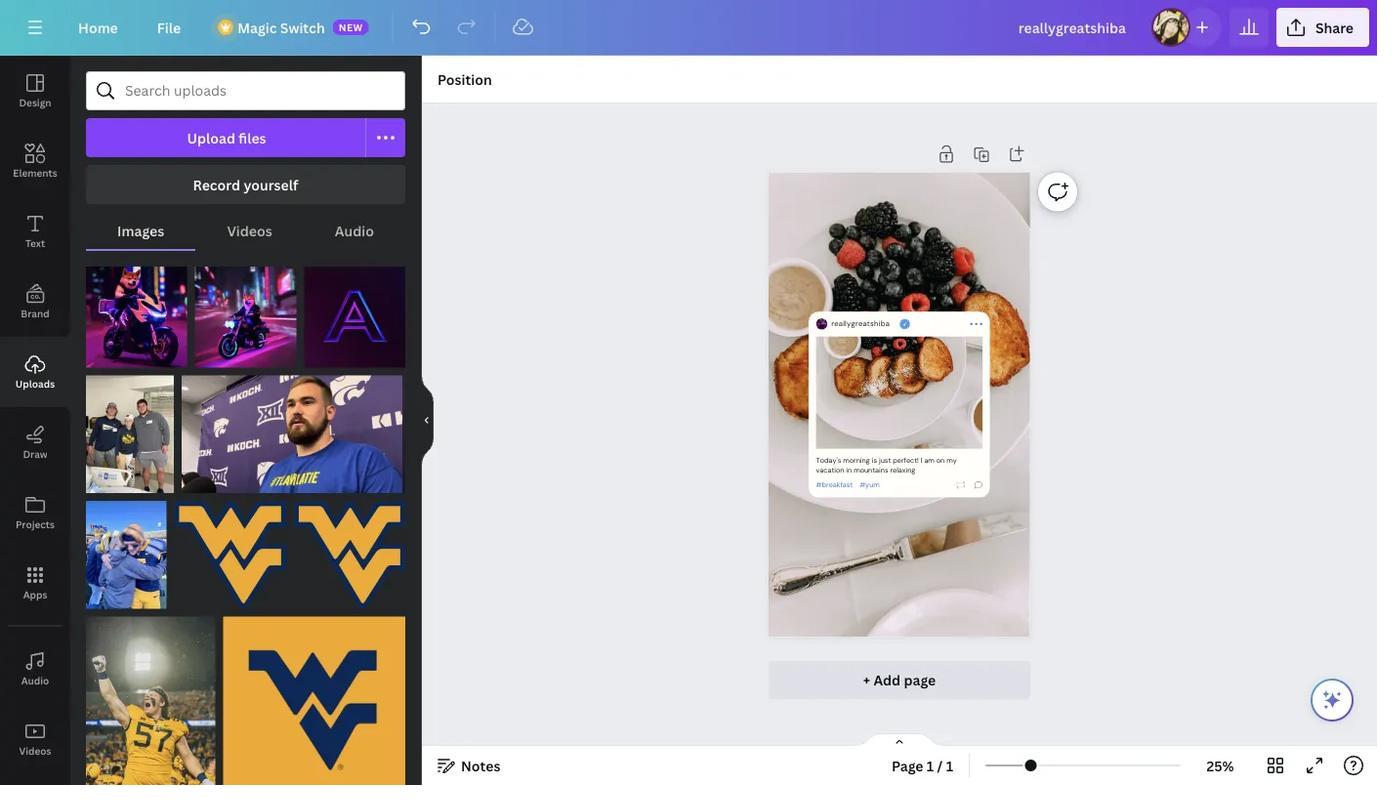 Task type: locate. For each thing, give the bounding box(es) containing it.
share
[[1316, 18, 1354, 37]]

file
[[157, 18, 181, 37]]

switch
[[280, 18, 325, 37]]

1 horizontal spatial videos
[[227, 221, 272, 240]]

1
[[927, 757, 934, 775], [947, 757, 954, 775]]

1 vertical spatial audio
[[21, 674, 49, 687]]

videos inside side panel tab list
[[19, 745, 51, 758]]

text button
[[0, 196, 70, 267]]

today's morning is just perfect! i am on my vacation in mountains relaxing #breakfast #yum
[[817, 456, 958, 490]]

today's
[[817, 456, 842, 465]]

1 horizontal spatial 1
[[947, 757, 954, 775]]

side panel tab list
[[0, 56, 70, 775]]

hide image
[[421, 374, 434, 468]]

projects button
[[0, 478, 70, 548]]

apps button
[[0, 548, 70, 619]]

audio
[[335, 221, 374, 240], [21, 674, 49, 687]]

record yourself
[[193, 175, 298, 194]]

mountains
[[854, 466, 889, 475]]

just
[[880, 456, 892, 465]]

1 vertical spatial videos
[[19, 745, 51, 758]]

magic
[[238, 18, 277, 37]]

1 horizontal spatial audio button
[[304, 212, 406, 249]]

share button
[[1277, 8, 1370, 47]]

videos
[[227, 221, 272, 240], [19, 745, 51, 758]]

1 left '/'
[[927, 757, 934, 775]]

notes button
[[430, 750, 509, 782]]

projects
[[16, 518, 55, 531]]

draw
[[23, 448, 47, 461]]

0 horizontal spatial 1
[[927, 757, 934, 775]]

1 vertical spatial audio button
[[0, 634, 70, 705]]

design button
[[0, 56, 70, 126]]

apps
[[23, 588, 47, 601]]

file button
[[141, 8, 197, 47]]

elements button
[[0, 126, 70, 196]]

text
[[25, 236, 45, 250]]

0 vertical spatial videos button
[[196, 212, 304, 249]]

1 right '/'
[[947, 757, 954, 775]]

relaxing
[[891, 466, 916, 475]]

0 vertical spatial videos
[[227, 221, 272, 240]]

0 vertical spatial audio button
[[304, 212, 406, 249]]

page
[[892, 757, 924, 775]]

videos button
[[196, 212, 304, 249], [0, 705, 70, 775]]

1 vertical spatial videos button
[[0, 705, 70, 775]]

0 horizontal spatial audio
[[21, 674, 49, 687]]

#yum
[[860, 481, 880, 490]]

upload files button
[[86, 118, 366, 157]]

#breakfast
[[817, 481, 853, 490]]

0 vertical spatial audio
[[335, 221, 374, 240]]

magic switch
[[238, 18, 325, 37]]

1 horizontal spatial audio
[[335, 221, 374, 240]]

images button
[[86, 212, 196, 249]]

audio button
[[304, 212, 406, 249], [0, 634, 70, 705]]

home link
[[63, 8, 134, 47]]

Design title text field
[[1003, 8, 1144, 47]]

page
[[904, 671, 936, 690]]

group
[[86, 255, 187, 368], [195, 255, 296, 368], [304, 255, 406, 368], [86, 364, 174, 493], [182, 364, 406, 493], [86, 489, 167, 609], [175, 489, 286, 609], [294, 489, 406, 609], [86, 605, 216, 786], [223, 605, 406, 786]]

is
[[872, 456, 878, 465]]

0 horizontal spatial videos
[[19, 745, 51, 758]]

new
[[339, 21, 363, 34]]

notes
[[461, 757, 501, 775]]



Task type: vqa. For each thing, say whether or not it's contained in the screenshot.
the Videos in the side panel Tab List
yes



Task type: describe. For each thing, give the bounding box(es) containing it.
25%
[[1207, 757, 1235, 775]]

vacation
[[817, 466, 845, 475]]

+ add page button
[[769, 661, 1031, 700]]

upload
[[187, 128, 235, 147]]

design
[[19, 96, 51, 109]]

files
[[239, 128, 266, 147]]

images
[[117, 221, 164, 240]]

25% button
[[1189, 750, 1253, 782]]

+ add page
[[864, 671, 936, 690]]

morning
[[844, 456, 871, 465]]

main menu bar
[[0, 0, 1378, 56]]

i
[[921, 456, 923, 465]]

bubble image
[[975, 482, 983, 489]]

1 1 from the left
[[927, 757, 934, 775]]

uploads button
[[0, 337, 70, 407]]

elements
[[13, 166, 57, 179]]

brand
[[21, 307, 50, 320]]

2 1 from the left
[[947, 757, 954, 775]]

am
[[925, 456, 935, 465]]

position
[[438, 70, 492, 88]]

reallygreatshiba
[[832, 320, 891, 329]]

upload files
[[187, 128, 266, 147]]

perfect!
[[894, 456, 920, 465]]

yourself
[[244, 175, 298, 194]]

record
[[193, 175, 240, 194]]

0 horizontal spatial audio button
[[0, 634, 70, 705]]

1 horizontal spatial videos button
[[196, 212, 304, 249]]

+
[[864, 671, 871, 690]]

show pages image
[[853, 733, 947, 749]]

home
[[78, 18, 118, 37]]

in
[[847, 466, 852, 475]]

0 horizontal spatial videos button
[[0, 705, 70, 775]]

on
[[937, 456, 945, 465]]

my
[[947, 456, 958, 465]]

brand button
[[0, 267, 70, 337]]

page 1 / 1
[[892, 757, 954, 775]]

audio inside side panel tab list
[[21, 674, 49, 687]]

position button
[[430, 64, 500, 95]]

draw button
[[0, 407, 70, 478]]

refresh outline image
[[957, 481, 965, 489]]

record yourself button
[[86, 165, 406, 204]]

/
[[938, 757, 943, 775]]

add
[[874, 671, 901, 690]]

Search uploads search field
[[125, 72, 393, 109]]

canva assistant image
[[1321, 689, 1345, 712]]

uploads
[[15, 377, 55, 390]]



